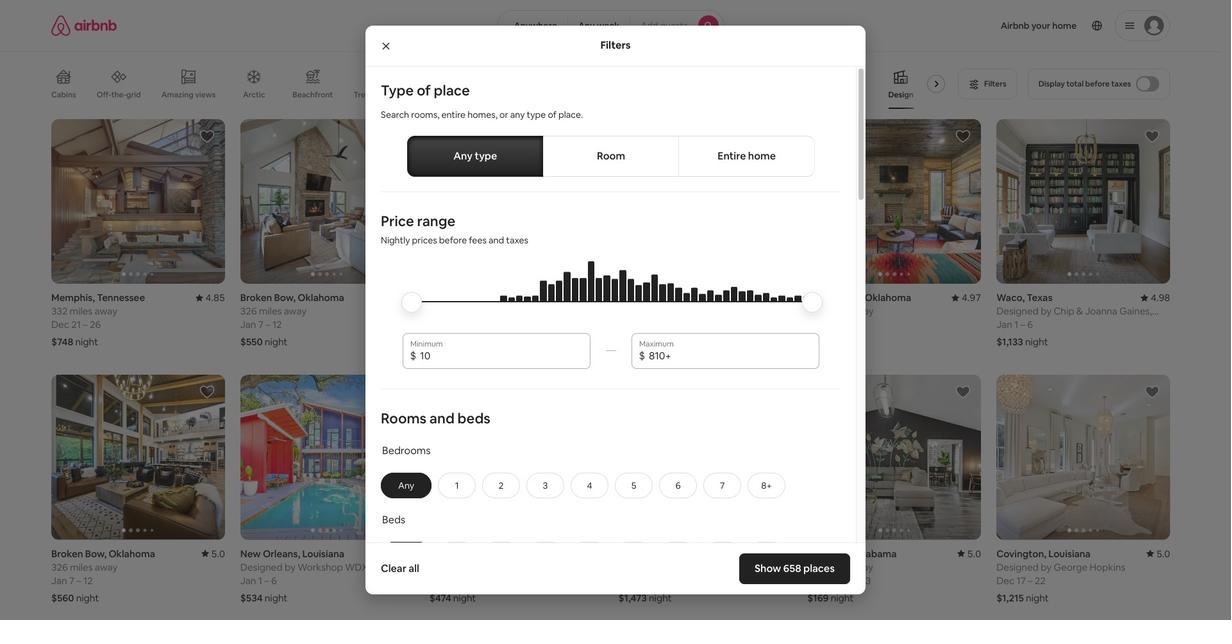 Task type: locate. For each thing, give the bounding box(es) containing it.
3
[[543, 480, 548, 492], [865, 575, 871, 587]]

6
[[1028, 319, 1033, 331], [676, 480, 681, 492], [271, 575, 277, 587]]

1 horizontal spatial broken
[[240, 292, 272, 304]]

night right $1,133
[[1025, 336, 1048, 348]]

1 horizontal spatial add to wishlist: waco, texas image
[[1145, 129, 1160, 144]]

texas for chip
[[1027, 292, 1053, 304]]

by inside the gainesville, texas designed by tammy walker dec 23 – 28 $415 night
[[474, 305, 485, 318]]

add to wishlist: broken bow, oklahoma image
[[199, 385, 215, 400]]

2 horizontal spatial oklahoma
[[865, 292, 911, 304]]

1 vertical spatial 1
[[455, 480, 459, 492]]

new
[[619, 292, 639, 304], [240, 548, 261, 560]]

taxes right total
[[1111, 79, 1131, 89]]

1 horizontal spatial bow,
[[274, 292, 296, 304]]

designed for gainesville,
[[429, 305, 472, 318]]

4.98
[[773, 292, 792, 304], [584, 292, 603, 304], [1151, 292, 1170, 304]]

by inside covington, louisiana designed by george hopkins dec 17 – 22 $1,215 night
[[1041, 562, 1052, 574]]

2
[[499, 480, 504, 492]]

1 4.98 out of 5 average rating image from the left
[[763, 292, 792, 304]]

of
[[417, 81, 431, 99], [548, 109, 557, 121]]

2 texas from the left
[[1027, 292, 1053, 304]]

broken right 4.85
[[240, 292, 272, 304]]

0 vertical spatial before
[[1085, 79, 1110, 89]]

0 horizontal spatial 6
[[271, 575, 277, 587]]

tab list
[[407, 136, 815, 177]]

designed up '$534'
[[240, 561, 283, 574]]

night
[[75, 336, 98, 348], [265, 336, 288, 348], [643, 336, 666, 348], [452, 336, 475, 348], [1025, 336, 1048, 348], [76, 592, 99, 604], [265, 592, 288, 604], [649, 592, 672, 604], [831, 592, 854, 604], [453, 592, 476, 604], [1026, 592, 1049, 604]]

7 inside broken bow, oklahoma 326 miles away jan 7 – 12 $560 night
[[69, 575, 74, 587]]

2 horizontal spatial 5.0
[[1157, 548, 1170, 560]]

miles up the '$550'
[[259, 305, 282, 318]]

0 vertical spatial 1
[[1015, 319, 1019, 331]]

7 inside broken bow, oklahoma 326 miles away jan 7 – 12 $550 night
[[258, 319, 263, 331]]

and inside price range nightly prices before fees and taxes
[[489, 235, 504, 246]]

– inside broken bow, oklahoma 338 miles away jan 7 – 12 $251
[[833, 319, 838, 331]]

designed inside covington, louisiana designed by george hopkins dec 17 – 22 $1,215 night
[[997, 562, 1039, 574]]

1 vertical spatial any
[[454, 149, 473, 163]]

1 vertical spatial orleans,
[[263, 548, 300, 560]]

12 inside broken bow, oklahoma 326 miles away jan 7 – 12 $550 night
[[272, 319, 282, 331]]

4.97 out of 5 average rating image
[[952, 292, 981, 304]]

2 horizontal spatial any
[[578, 20, 595, 31]]

orleans, for new orleans, louisiana designed by workshop wdxl jan 1 – 6 $534 night
[[263, 548, 300, 560]]

21
[[71, 319, 81, 331]]

clear all
[[381, 562, 419, 576]]

designed inside the gainesville, texas designed by tammy walker dec 23 – 28 $415 night
[[429, 305, 472, 318]]

workshop
[[298, 561, 343, 574]]

group for $534
[[240, 375, 414, 540]]

by up 28
[[474, 305, 485, 318]]

texas right waco,
[[1027, 292, 1053, 304]]

2 5.0 from the left
[[968, 548, 981, 560]]

0 horizontal spatial 5.0
[[211, 548, 225, 560]]

1 horizontal spatial taxes
[[1111, 79, 1131, 89]]

0 horizontal spatial oklahoma
[[109, 548, 155, 560]]

miles inside broken bow, oklahoma 326 miles away jan 7 – 12 $560 night
[[70, 561, 93, 574]]

1 5.0 out of 5 average rating image from the left
[[201, 548, 225, 560]]

0 horizontal spatial broken
[[51, 548, 83, 560]]

1 horizontal spatial 4.98 out of 5 average rating image
[[1141, 292, 1170, 304]]

0 horizontal spatial 4.98 out of 5 average rating image
[[763, 292, 792, 304]]

type
[[381, 81, 414, 99]]

0 horizontal spatial taxes
[[506, 235, 528, 246]]

dec down "397"
[[808, 575, 826, 587]]

1 horizontal spatial $
[[639, 349, 645, 363]]

$415
[[429, 336, 450, 348]]

new up '$534'
[[240, 548, 261, 560]]

1 up '$534'
[[258, 575, 262, 587]]

0 vertical spatial and
[[489, 235, 504, 246]]

dec inside covington, louisiana designed by george hopkins dec 17 – 22 $1,215 night
[[997, 575, 1015, 587]]

any
[[578, 20, 595, 31], [454, 149, 473, 163], [398, 480, 414, 492]]

taxes right fees
[[506, 235, 528, 246]]

0 vertical spatial orleans,
[[641, 292, 678, 304]]

3 down the alabama
[[865, 575, 871, 587]]

orleans,
[[641, 292, 678, 304], [263, 548, 300, 560]]

any week
[[578, 20, 620, 31]]

by inside new orleans, louisiana designed by workshop wdxl jan 1 – 6 $534 night
[[285, 561, 296, 574]]

1 vertical spatial taxes
[[506, 235, 528, 246]]

2 $ from the left
[[639, 349, 645, 363]]

6 inside new orleans, louisiana designed by workshop wdxl jan 1 – 6 $534 night
[[271, 575, 277, 587]]

3 5.0 from the left
[[1157, 548, 1170, 560]]

before right total
[[1085, 79, 1110, 89]]

and right fees
[[489, 235, 504, 246]]

alabama
[[857, 548, 897, 560]]

29
[[828, 575, 839, 587]]

1 4.98 from the left
[[773, 292, 792, 304]]

0 vertical spatial type
[[527, 109, 546, 121]]

louisiana inside covington, louisiana designed by george hopkins dec 17 – 22 $1,215 night
[[1049, 548, 1091, 560]]

1 texas from the left
[[483, 292, 508, 304]]

2 vertical spatial any
[[398, 480, 414, 492]]

jan up '$534'
[[240, 575, 256, 587]]

$550
[[240, 336, 263, 348]]

1 vertical spatial 3
[[865, 575, 871, 587]]

clear
[[381, 562, 407, 576]]

0 horizontal spatial new
[[240, 548, 261, 560]]

group for $1,215
[[997, 375, 1170, 540]]

add guests
[[641, 20, 688, 31]]

1 horizontal spatial gaines,
[[1120, 305, 1152, 318]]

0 horizontal spatial before
[[439, 235, 467, 246]]

326 up the '$550'
[[240, 305, 257, 318]]

jan down 338
[[808, 319, 823, 331]]

jan inside broken bow, oklahoma 326 miles away jan 7 – 12 $550 night
[[240, 319, 256, 331]]

add to wishlist: new orleans, louisiana image
[[767, 129, 782, 144], [388, 385, 404, 400]]

the-
[[111, 90, 126, 100]]

bow, inside broken bow, oklahoma 338 miles away jan 7 – 12 $251
[[841, 292, 863, 304]]

1 horizontal spatial oklahoma
[[298, 292, 344, 304]]

1 vertical spatial 6
[[676, 480, 681, 492]]

hopkins
[[1090, 562, 1126, 574]]

type down 'homes,'
[[475, 149, 497, 163]]

0 horizontal spatial 3
[[543, 480, 548, 492]]

326 inside broken bow, oklahoma 326 miles away jan 7 – 12 $560 night
[[51, 561, 68, 574]]

5.0
[[211, 548, 225, 560], [968, 548, 981, 560], [1157, 548, 1170, 560]]

0 horizontal spatial add to wishlist: new orleans, louisiana image
[[388, 385, 404, 400]]

1 horizontal spatial texas
[[1027, 292, 1053, 304]]

type of place
[[381, 81, 470, 99]]

entire
[[718, 149, 746, 163]]

12 for $560
[[83, 575, 93, 587]]

$ down $238 night
[[639, 349, 645, 363]]

any week button
[[567, 10, 631, 41]]

7 up $251
[[825, 319, 831, 331]]

broken up 338
[[808, 292, 839, 304]]

1 horizontal spatial any
[[454, 149, 473, 163]]

1 5.0 from the left
[[211, 548, 225, 560]]

any inside any week button
[[578, 20, 595, 31]]

jan up $560
[[51, 575, 67, 587]]

texas up tammy
[[483, 292, 508, 304]]

338
[[808, 305, 824, 318]]

1 vertical spatial add to wishlist: new orleans, louisiana image
[[388, 385, 404, 400]]

0 horizontal spatial add to wishlist: waco, texas image
[[577, 385, 593, 400]]

7
[[258, 319, 263, 331], [825, 319, 831, 331], [720, 480, 725, 492], [69, 575, 74, 587]]

26
[[90, 319, 101, 331]]

display
[[1039, 79, 1065, 89]]

orleans, up $238 night
[[641, 292, 678, 304]]

12 inside broken bow, oklahoma 338 miles away jan 7 – 12 $251
[[840, 319, 849, 331]]

night right $474
[[453, 592, 476, 604]]

miles up 29 at the bottom of the page
[[826, 561, 849, 574]]

any down entire
[[454, 149, 473, 163]]

6 button
[[659, 473, 697, 499]]

away inside broken bow, oklahoma 326 miles away jan 7 – 12 $560 night
[[95, 561, 118, 574]]

away for broken bow, oklahoma 326 miles away jan 7 – 12 $560 night
[[95, 561, 118, 574]]

0 vertical spatial any
[[578, 20, 595, 31]]

tropical
[[830, 90, 859, 100]]

7 up $560
[[69, 575, 74, 587]]

6 inside 6 button
[[676, 480, 681, 492]]

0 horizontal spatial type
[[475, 149, 497, 163]]

mansions
[[417, 90, 451, 100]]

0 vertical spatial 3
[[543, 480, 548, 492]]

oklahoma inside broken bow, oklahoma 338 miles away jan 7 – 12 $251
[[865, 292, 911, 304]]

397
[[808, 561, 824, 574]]

type
[[527, 109, 546, 121], [475, 149, 497, 163]]

5.0 for covington, louisiana designed by george hopkins dec 17 – 22 $1,215 night
[[1157, 548, 1170, 560]]

rooms
[[381, 410, 427, 428]]

0 vertical spatial 326
[[240, 305, 257, 318]]

0 vertical spatial 6
[[1028, 319, 1033, 331]]

beds
[[458, 410, 490, 428]]

2 vertical spatial 1
[[258, 575, 262, 587]]

1 vertical spatial type
[[475, 149, 497, 163]]

texas inside the gainesville, texas designed by tammy walker dec 23 – 28 $415 night
[[483, 292, 508, 304]]

gainesville, texas designed by tammy walker dec 23 – 28 $415 night
[[429, 292, 552, 348]]

1 vertical spatial add to wishlist: waco, texas image
[[577, 385, 593, 400]]

1
[[1015, 319, 1019, 331], [455, 480, 459, 492], [258, 575, 262, 587]]

rooms,
[[411, 109, 440, 121]]

miles up 21
[[70, 305, 93, 318]]

0 horizontal spatial 326
[[51, 561, 68, 574]]

7 inside broken bow, oklahoma 338 miles away jan 7 – 12 $251
[[825, 319, 831, 331]]

by inside waco, texas designed by chip & joanna gaines, joanna gaines, magnolia network
[[1041, 305, 1052, 318]]

taxes
[[1111, 79, 1131, 89], [506, 235, 528, 246]]

any left 'week'
[[578, 20, 595, 31]]

oklahoma inside broken bow, oklahoma 326 miles away jan 7 – 12 $560 night
[[109, 548, 155, 560]]

3 5.0 out of 5 average rating image from the left
[[1146, 548, 1170, 560]]

any type button
[[407, 136, 544, 177]]

0 vertical spatial taxes
[[1111, 79, 1131, 89]]

1 vertical spatial 326
[[51, 561, 68, 574]]

new for new orleans, louisiana designed by workshop wdxl jan 1 – 6 $534 night
[[240, 548, 261, 560]]

2 vertical spatial 6
[[271, 575, 277, 587]]

tab list containing any type
[[407, 136, 815, 177]]

night down 22
[[1026, 592, 1049, 604]]

1 vertical spatial of
[[548, 109, 557, 121]]

1 horizontal spatial 326
[[240, 305, 257, 318]]

night right '$534'
[[265, 592, 288, 604]]

dec left 23 at the left of the page
[[429, 319, 447, 331]]

$ for $ text field
[[410, 349, 416, 363]]

–
[[83, 319, 88, 331], [266, 319, 270, 331], [833, 319, 838, 331], [462, 319, 467, 331], [1021, 319, 1025, 331], [76, 575, 81, 587], [264, 575, 269, 587], [841, 575, 846, 587], [1028, 575, 1033, 587]]

0 horizontal spatial 5.0 out of 5 average rating image
[[201, 548, 225, 560]]

by left workshop
[[285, 561, 296, 574]]

designed inside waco, texas designed by chip & joanna gaines, joanna gaines, magnolia network
[[997, 305, 1039, 318]]

0 horizontal spatial any
[[398, 480, 414, 492]]

away inside broken bow, oklahoma 338 miles away jan 7 – 12 $251
[[851, 305, 874, 318]]

and left beds
[[430, 410, 455, 428]]

326
[[240, 305, 257, 318], [51, 561, 68, 574]]

designed up 17
[[997, 562, 1039, 574]]

bow, inside broken bow, oklahoma 326 miles away jan 7 – 12 $550 night
[[274, 292, 296, 304]]

1 horizontal spatial 3
[[865, 575, 871, 587]]

texas inside waco, texas designed by chip & joanna gaines, joanna gaines, magnolia network
[[1027, 292, 1053, 304]]

add guests button
[[630, 10, 724, 41]]

gaines, right "magnolia"
[[1120, 305, 1152, 318]]

nightly
[[381, 235, 410, 246]]

0 horizontal spatial 4.98
[[584, 292, 603, 304]]

$ down 4.93
[[410, 349, 416, 363]]

– inside memphis, tennessee 332 miles away dec 21 – 26 $748 night
[[83, 319, 88, 331]]

any for week
[[578, 20, 595, 31]]

add to wishlist: waco, texas image
[[1145, 129, 1160, 144], [577, 385, 593, 400]]

designed for waco,
[[997, 305, 1039, 318]]

new right 4.98 out of 5 average rating icon
[[619, 292, 639, 304]]

1 vertical spatial and
[[430, 410, 455, 428]]

any inside "any type" button
[[454, 149, 473, 163]]

oklahoma inside broken bow, oklahoma 326 miles away jan 7 – 12 $550 night
[[298, 292, 344, 304]]

tammy
[[487, 305, 519, 318]]

jan up $1,133
[[997, 319, 1012, 331]]

4 button
[[571, 473, 609, 499]]

orleans, for new orleans, louisiana
[[641, 292, 678, 304]]

by up 22
[[1041, 562, 1052, 574]]

1 horizontal spatial 4.98
[[773, 292, 792, 304]]

broken for broken bow, oklahoma 326 miles away jan 7 – 12 $560 night
[[51, 548, 83, 560]]

tennessee
[[97, 292, 145, 304]]

orleans, up workshop
[[263, 548, 300, 560]]

0 horizontal spatial orleans,
[[263, 548, 300, 560]]

and
[[489, 235, 504, 246], [430, 410, 455, 428]]

1 horizontal spatial 12
[[272, 319, 282, 331]]

1 horizontal spatial 5.0 out of 5 average rating image
[[957, 548, 981, 560]]

night down 29 at the bottom of the page
[[831, 592, 854, 604]]

night right the '$550'
[[265, 336, 288, 348]]

anywhere
[[514, 20, 557, 31]]

add to wishlist: gainesville, texas image
[[577, 129, 593, 144]]

broken inside broken bow, oklahoma 326 miles away jan 7 – 12 $550 night
[[240, 292, 272, 304]]

2 5.0 out of 5 average rating image from the left
[[957, 548, 981, 560]]

1 horizontal spatial 5.0
[[968, 548, 981, 560]]

joanna right &
[[1085, 305, 1118, 318]]

0 horizontal spatial louisiana
[[302, 548, 344, 560]]

1 up $1,133
[[1015, 319, 1019, 331]]

louisiana inside new orleans, louisiana designed by workshop wdxl jan 1 – 6 $534 night
[[302, 548, 344, 560]]

week
[[597, 20, 620, 31]]

0 horizontal spatial 12
[[83, 575, 93, 587]]

0 horizontal spatial $
[[410, 349, 416, 363]]

bedrooms
[[382, 444, 431, 458]]

– inside new orleans, louisiana designed by workshop wdxl jan 1 – 6 $534 night
[[264, 575, 269, 587]]

night inside huntsville, alabama 397 miles away dec 29 – jan 3 $169 night
[[831, 592, 854, 604]]

2 horizontal spatial 6
[[1028, 319, 1033, 331]]

0 horizontal spatial texas
[[483, 292, 508, 304]]

away
[[95, 305, 117, 318], [284, 305, 307, 318], [851, 305, 874, 318], [95, 561, 118, 574], [851, 561, 873, 574]]

4.98 out of 5 average rating image
[[763, 292, 792, 304], [1141, 292, 1170, 304]]

filters
[[600, 39, 631, 52]]

0 horizontal spatial joanna
[[997, 318, 1029, 330]]

dec
[[51, 319, 69, 331], [429, 319, 447, 331], [808, 575, 826, 587], [997, 575, 1015, 587]]

add to wishlist: santa rosa beach, florida image
[[767, 385, 782, 400]]

2 horizontal spatial 4.98
[[1151, 292, 1170, 304]]

night right $1,473
[[649, 592, 672, 604]]

jan right 29 at the bottom of the page
[[848, 575, 863, 587]]

12 inside broken bow, oklahoma 326 miles away jan 7 – 12 $560 night
[[83, 575, 93, 587]]

group for $1,473
[[619, 375, 792, 540]]

1 horizontal spatial new
[[619, 292, 639, 304]]

night inside the gainesville, texas designed by tammy walker dec 23 – 28 $415 night
[[452, 336, 475, 348]]

326 up $560
[[51, 561, 68, 574]]

night inside covington, louisiana designed by george hopkins dec 17 – 22 $1,215 night
[[1026, 592, 1049, 604]]

3 4.98 from the left
[[1151, 292, 1170, 304]]

designed for covington,
[[997, 562, 1039, 574]]

night right $238
[[643, 336, 666, 348]]

$238
[[619, 336, 641, 348]]

broken for broken bow, oklahoma 338 miles away jan 7 – 12 $251
[[808, 292, 839, 304]]

1 horizontal spatial type
[[527, 109, 546, 121]]

0 horizontal spatial bow,
[[85, 548, 107, 560]]

1 horizontal spatial and
[[489, 235, 504, 246]]

jan inside jan 1 – 6 $1,133 night
[[997, 319, 1012, 331]]

add to wishlist: new orleans, louisiana image up rooms
[[388, 385, 404, 400]]

miles inside broken bow, oklahoma 326 miles away jan 7 – 12 $550 night
[[259, 305, 282, 318]]

designed up 23 at the left of the page
[[429, 305, 472, 318]]

before left fees
[[439, 235, 467, 246]]

2 horizontal spatial 1
[[1015, 319, 1019, 331]]

2 horizontal spatial 5.0 out of 5 average rating image
[[1146, 548, 1170, 560]]

326 inside broken bow, oklahoma 326 miles away jan 7 – 12 $550 night
[[240, 305, 257, 318]]

2 horizontal spatial louisiana
[[1049, 548, 1091, 560]]

$
[[410, 349, 416, 363], [639, 349, 645, 363]]

group containing off-the-grid
[[51, 59, 950, 109]]

away for broken bow, oklahoma 326 miles away jan 7 – 12 $550 night
[[284, 305, 307, 318]]

cabins
[[51, 90, 76, 100]]

night down 26
[[75, 336, 98, 348]]

4.98 for gainesville, texas designed by tammy walker dec 23 – 28 $415 night
[[584, 292, 603, 304]]

1 $ from the left
[[410, 349, 416, 363]]

1 horizontal spatial 1
[[455, 480, 459, 492]]

new for new orleans, louisiana
[[619, 292, 639, 304]]

17
[[1017, 575, 1026, 587]]

658
[[784, 562, 802, 576]]

joanna up $1,133
[[997, 318, 1029, 330]]

any down bedrooms
[[398, 480, 414, 492]]

$238 night
[[619, 336, 666, 348]]

dec down 332 at the left
[[51, 319, 69, 331]]

0 vertical spatial add to wishlist: waco, texas image
[[1145, 129, 1160, 144]]

show 658 places link
[[740, 554, 850, 585]]

5.0 out of 5 average rating image for broken bow, oklahoma 326 miles away jan 7 – 12 $560 night
[[201, 548, 225, 560]]

1 vertical spatial new
[[240, 548, 261, 560]]

3 inside huntsville, alabama 397 miles away dec 29 – jan 3 $169 night
[[865, 575, 871, 587]]

dec left 17
[[997, 575, 1015, 587]]

amazing views
[[161, 90, 216, 100]]

type inside button
[[475, 149, 497, 163]]

2 4.98 from the left
[[584, 292, 603, 304]]

type right the any
[[527, 109, 546, 121]]

away inside broken bow, oklahoma 326 miles away jan 7 – 12 $550 night
[[284, 305, 307, 318]]

group for $169
[[808, 375, 981, 540]]

new inside new orleans, louisiana designed by workshop wdxl jan 1 – 6 $534 night
[[240, 548, 261, 560]]

huntsville,
[[808, 548, 855, 560]]

night down 23 at the left of the page
[[452, 336, 475, 348]]

1 horizontal spatial louisiana
[[680, 292, 723, 304]]

1 inside jan 1 – 6 $1,133 night
[[1015, 319, 1019, 331]]

7 right 6 button
[[720, 480, 725, 492]]

5.0 out of 5 average rating image for huntsville, alabama 397 miles away dec 29 – jan 3 $169 night
[[957, 548, 981, 560]]

7 up the '$550'
[[258, 319, 263, 331]]

any button
[[381, 473, 432, 499]]

miles right 338
[[826, 305, 849, 318]]

broken inside broken bow, oklahoma 326 miles away jan 7 – 12 $560 night
[[51, 548, 83, 560]]

of left place.
[[548, 109, 557, 121]]

gaines, left &
[[1031, 318, 1064, 330]]

jan up the '$550'
[[240, 319, 256, 331]]

price
[[381, 212, 414, 230]]

0 vertical spatial add to wishlist: new orleans, louisiana image
[[767, 129, 782, 144]]

5.0 out of 5 average rating image
[[201, 548, 225, 560], [957, 548, 981, 560], [1146, 548, 1170, 560]]

add
[[641, 20, 658, 31]]

broken up $560
[[51, 548, 83, 560]]

miles inside broken bow, oklahoma 338 miles away jan 7 – 12 $251
[[826, 305, 849, 318]]

group for $550
[[240, 119, 414, 284]]

orleans, inside new orleans, louisiana designed by workshop wdxl jan 1 – 6 $534 night
[[263, 548, 300, 560]]

add to wishlist: new orleans, louisiana image up the "home"
[[767, 129, 782, 144]]

2 button
[[482, 473, 520, 499]]

by left the chip
[[1041, 305, 1052, 318]]

0 vertical spatial new
[[619, 292, 639, 304]]

4.98 for waco, texas designed by chip & joanna gaines, joanna gaines, magnolia network
[[1151, 292, 1170, 304]]

group
[[51, 59, 950, 109], [51, 119, 225, 284], [240, 119, 414, 284], [429, 119, 603, 284], [619, 119, 792, 284], [808, 119, 1155, 284], [997, 119, 1170, 284], [51, 375, 225, 540], [240, 375, 414, 540], [429, 375, 603, 540], [619, 375, 792, 540], [808, 375, 981, 540], [997, 375, 1170, 540]]

1 horizontal spatial orleans,
[[641, 292, 678, 304]]

add to wishlist: covington, louisiana image
[[1145, 385, 1160, 400]]

before
[[1085, 79, 1110, 89], [439, 235, 467, 246]]

1 left 2
[[455, 480, 459, 492]]

of up rooms,
[[417, 81, 431, 99]]

group for $560
[[51, 375, 225, 540]]

bow, for $251
[[841, 292, 863, 304]]

0 horizontal spatial 1
[[258, 575, 262, 587]]

broken inside broken bow, oklahoma 338 miles away jan 7 – 12 $251
[[808, 292, 839, 304]]

3 right 2 button
[[543, 480, 548, 492]]

2 horizontal spatial bow,
[[841, 292, 863, 304]]

1 horizontal spatial 6
[[676, 480, 681, 492]]

2 horizontal spatial 12
[[840, 319, 849, 331]]

homes,
[[468, 109, 498, 121]]

$748
[[51, 336, 73, 348]]

designed down waco,
[[997, 305, 1039, 318]]

miles up $560
[[70, 561, 93, 574]]

dec inside memphis, tennessee 332 miles away dec 21 – 26 $748 night
[[51, 319, 69, 331]]

2 horizontal spatial broken
[[808, 292, 839, 304]]

1 vertical spatial before
[[439, 235, 467, 246]]

7 inside 'button'
[[720, 480, 725, 492]]

show 658 places
[[755, 562, 835, 576]]

add to wishlist: huntsville, alabama image
[[956, 385, 971, 400]]

0 horizontal spatial of
[[417, 81, 431, 99]]

bow, inside broken bow, oklahoma 326 miles away jan 7 – 12 $560 night
[[85, 548, 107, 560]]

326 for broken bow, oklahoma 326 miles away jan 7 – 12 $550 night
[[240, 305, 257, 318]]

places
[[804, 562, 835, 576]]

None search field
[[498, 10, 724, 41]]

night right $560
[[76, 592, 99, 604]]



Task type: describe. For each thing, give the bounding box(es) containing it.
&
[[1077, 305, 1083, 318]]

walker
[[521, 305, 552, 318]]

5.0 for huntsville, alabama 397 miles away dec 29 – jan 3 $169 night
[[968, 548, 981, 560]]

most stays cost more than $203 per night. image
[[413, 262, 809, 337]]

away inside memphis, tennessee 332 miles away dec 21 – 26 $748 night
[[95, 305, 117, 318]]

$ text field
[[420, 350, 583, 363]]

entire home button
[[679, 136, 815, 177]]

any inside any button
[[398, 480, 414, 492]]

dec inside the gainesville, texas designed by tammy walker dec 23 – 28 $415 night
[[429, 319, 447, 331]]

any element
[[394, 480, 418, 492]]

7 for broken bow, oklahoma 338 miles away jan 7 – 12 $251
[[825, 319, 831, 331]]

$474 night
[[429, 592, 476, 604]]

3 inside 3 button
[[543, 480, 548, 492]]

entire home
[[718, 149, 776, 163]]

texas for tammy
[[483, 292, 508, 304]]

night inside new orleans, louisiana designed by workshop wdxl jan 1 – 6 $534 night
[[265, 592, 288, 604]]

4.85 out of 5 average rating image
[[195, 292, 225, 304]]

4.93
[[395, 292, 414, 304]]

broken for broken bow, oklahoma 326 miles away jan 7 – 12 $550 night
[[240, 292, 272, 304]]

place.
[[559, 109, 583, 121]]

5.0 out of 5 average rating image for covington, louisiana designed by george hopkins dec 17 – 22 $1,215 night
[[1146, 548, 1170, 560]]

network
[[1108, 318, 1146, 330]]

beachfront
[[293, 90, 333, 100]]

away inside huntsville, alabama 397 miles away dec 29 – jan 3 $169 night
[[851, 561, 873, 574]]

miles for broken bow, oklahoma 326 miles away jan 7 – 12 $550 night
[[259, 305, 282, 318]]

$1,473 night
[[619, 592, 672, 604]]

tab list inside filters dialog
[[407, 136, 815, 177]]

1 horizontal spatial add to wishlist: new orleans, louisiana image
[[767, 129, 782, 144]]

off-
[[97, 90, 111, 100]]

views
[[195, 90, 216, 100]]

1 horizontal spatial before
[[1085, 79, 1110, 89]]

add to wishlist: memphis, tennessee image
[[199, 129, 215, 144]]

beds
[[382, 514, 405, 527]]

23
[[449, 319, 460, 331]]

8+ button
[[748, 473, 786, 499]]

grid
[[126, 90, 141, 100]]

– inside the gainesville, texas designed by tammy walker dec 23 – 28 $415 night
[[462, 319, 467, 331]]

broken bow, oklahoma 326 miles away jan 7 – 12 $560 night
[[51, 548, 155, 604]]

2 4.98 out of 5 average rating image from the left
[[1141, 292, 1170, 304]]

or
[[500, 109, 508, 121]]

group for $748
[[51, 119, 225, 284]]

display total before taxes
[[1039, 79, 1131, 89]]

$1,473
[[619, 592, 647, 604]]

jan inside broken bow, oklahoma 326 miles away jan 7 – 12 $560 night
[[51, 575, 67, 587]]

none search field containing anywhere
[[498, 10, 724, 41]]

broken bow, oklahoma 326 miles away jan 7 – 12 $550 night
[[240, 292, 344, 348]]

bow, for $550
[[274, 292, 296, 304]]

guests
[[660, 20, 688, 31]]

magnolia
[[1066, 318, 1105, 330]]

any type
[[454, 149, 497, 163]]

arctic
[[243, 90, 265, 100]]

fees
[[469, 235, 487, 246]]

clear all button
[[375, 557, 426, 582]]

entire
[[442, 109, 466, 121]]

$534
[[240, 592, 263, 604]]

night inside memphis, tennessee 332 miles away dec 21 – 26 $748 night
[[75, 336, 98, 348]]

design
[[889, 90, 914, 100]]

$560
[[51, 592, 74, 604]]

1 inside new orleans, louisiana designed by workshop wdxl jan 1 – 6 $534 night
[[258, 575, 262, 587]]

1 button
[[438, 473, 476, 499]]

range
[[417, 212, 456, 230]]

price range nightly prices before fees and taxes
[[381, 212, 528, 246]]

28
[[469, 319, 480, 331]]

7 button
[[704, 473, 741, 499]]

7 for broken bow, oklahoma 326 miles away jan 7 – 12 $550 night
[[258, 319, 263, 331]]

show
[[755, 562, 781, 576]]

louisiana for new orleans, louisiana
[[680, 292, 723, 304]]

night inside broken bow, oklahoma 326 miles away jan 7 – 12 $560 night
[[76, 592, 99, 604]]

– inside broken bow, oklahoma 326 miles away jan 7 – 12 $560 night
[[76, 575, 81, 587]]

– inside huntsville, alabama 397 miles away dec 29 – jan 3 $169 night
[[841, 575, 846, 587]]

waco,
[[997, 292, 1025, 304]]

– inside covington, louisiana designed by george hopkins dec 17 – 22 $1,215 night
[[1028, 575, 1033, 587]]

miles inside memphis, tennessee 332 miles away dec 21 – 26 $748 night
[[70, 305, 93, 318]]

profile element
[[739, 0, 1170, 51]]

group for $415
[[429, 119, 603, 284]]

miles for broken bow, oklahoma 326 miles away jan 7 – 12 $560 night
[[70, 561, 93, 574]]

$1,215
[[997, 592, 1024, 604]]

0 vertical spatial of
[[417, 81, 431, 99]]

search
[[381, 109, 409, 121]]

$ for $ text box
[[639, 349, 645, 363]]

night inside broken bow, oklahoma 326 miles away jan 7 – 12 $550 night
[[265, 336, 288, 348]]

new orleans, louisiana
[[619, 292, 723, 304]]

broken bow, oklahoma 338 miles away jan 7 – 12 $251
[[808, 292, 911, 348]]

jan inside new orleans, louisiana designed by workshop wdxl jan 1 – 6 $534 night
[[240, 575, 256, 587]]

add to wishlist: waco, texas image for designed by chip & joanna gaines, joanna gaines, magnolia network
[[1145, 129, 1160, 144]]

by for dec 23 – 28
[[474, 305, 485, 318]]

miles inside huntsville, alabama 397 miles away dec 29 – jan 3 $169 night
[[826, 561, 849, 574]]

dec inside huntsville, alabama 397 miles away dec 29 – jan 3 $169 night
[[808, 575, 826, 587]]

$ text field
[[649, 350, 812, 363]]

jan inside broken bow, oklahoma 338 miles away jan 7 – 12 $251
[[808, 319, 823, 331]]

filters dialog
[[366, 26, 866, 621]]

– inside broken bow, oklahoma 326 miles away jan 7 – 12 $550 night
[[266, 319, 270, 331]]

away for broken bow, oklahoma 338 miles away jan 7 – 12 $251
[[851, 305, 874, 318]]

chip
[[1054, 305, 1075, 318]]

by for dec 17 – 22
[[1041, 562, 1052, 574]]

1 inside 1 button
[[455, 480, 459, 492]]

5 button
[[615, 473, 653, 499]]

0 horizontal spatial gaines,
[[1031, 318, 1064, 330]]

search rooms, entire homes, or any type of place.
[[381, 109, 583, 121]]

jan inside huntsville, alabama 397 miles away dec 29 – jan 3 $169 night
[[848, 575, 863, 587]]

oklahoma for broken bow, oklahoma 338 miles away jan 7 – 12 $251
[[865, 292, 911, 304]]

taxes inside price range nightly prices before fees and taxes
[[506, 235, 528, 246]]

3 button
[[527, 473, 564, 499]]

prices
[[412, 235, 437, 246]]

326 for broken bow, oklahoma 326 miles away jan 7 – 12 $560 night
[[51, 561, 68, 574]]

jan 1 – 6 $1,133 night
[[997, 319, 1048, 348]]

covington, louisiana designed by george hopkins dec 17 – 22 $1,215 night
[[997, 548, 1126, 604]]

memphis, tennessee 332 miles away dec 21 – 26 $748 night
[[51, 292, 145, 348]]

0 horizontal spatial and
[[430, 410, 455, 428]]

add to wishlist: waco, texas image for night
[[577, 385, 593, 400]]

332
[[51, 305, 68, 318]]

1 horizontal spatial of
[[548, 109, 557, 121]]

6 inside jan 1 – 6 $1,133 night
[[1028, 319, 1033, 331]]

12 for $550
[[272, 319, 282, 331]]

gainesville,
[[429, 292, 481, 304]]

4.93 out of 5 average rating image
[[384, 292, 414, 304]]

8+ element
[[761, 480, 772, 492]]

total
[[1067, 79, 1084, 89]]

5
[[631, 480, 636, 492]]

room
[[597, 149, 625, 163]]

memphis,
[[51, 292, 95, 304]]

miles for broken bow, oklahoma 338 miles away jan 7 – 12 $251
[[826, 305, 849, 318]]

place
[[434, 81, 470, 99]]

– inside jan 1 – 6 $1,133 night
[[1021, 319, 1025, 331]]

$251
[[808, 336, 828, 348]]

any for type
[[454, 149, 473, 163]]

4.98 out of 5 average rating image
[[573, 292, 603, 304]]

4.85
[[206, 292, 225, 304]]

bow, for $560
[[85, 548, 107, 560]]

all
[[409, 562, 419, 576]]

amazing
[[161, 90, 193, 100]]

off-the-grid
[[97, 90, 141, 100]]

night inside jan 1 – 6 $1,133 night
[[1025, 336, 1048, 348]]

oklahoma for broken bow, oklahoma 326 miles away jan 7 – 12 $550 night
[[298, 292, 344, 304]]

group for $1,133
[[997, 119, 1170, 284]]

by for jan 1 – 6
[[1041, 305, 1052, 318]]

7 for broken bow, oklahoma 326 miles away jan 7 – 12 $560 night
[[69, 575, 74, 587]]

5.0 for broken bow, oklahoma 326 miles away jan 7 – 12 $560 night
[[211, 548, 225, 560]]

any
[[510, 109, 525, 121]]

designed inside new orleans, louisiana designed by workshop wdxl jan 1 – 6 $534 night
[[240, 561, 283, 574]]

oklahoma for broken bow, oklahoma 326 miles away jan 7 – 12 $560 night
[[109, 548, 155, 560]]

before inside price range nightly prices before fees and taxes
[[439, 235, 467, 246]]

rooms and beds
[[381, 410, 490, 428]]

12 for $251
[[840, 319, 849, 331]]

1 horizontal spatial joanna
[[1085, 305, 1118, 318]]

huntsville, alabama 397 miles away dec 29 – jan 3 $169 night
[[808, 548, 897, 604]]

add to wishlist: new orleans, louisiana image inside group
[[388, 385, 404, 400]]

add to wishlist: broken bow, oklahoma image
[[956, 129, 971, 144]]

louisiana for new orleans, louisiana designed by workshop wdxl jan 1 – 6 $534 night
[[302, 548, 344, 560]]

room button
[[543, 136, 679, 177]]

waco, texas designed by chip & joanna gaines, joanna gaines, magnolia network
[[997, 292, 1152, 330]]



Task type: vqa. For each thing, say whether or not it's contained in the screenshot.
Designed inside the Covington, Louisiana Designed by George Hopkins Dec 17 – 22 $1,215 night
yes



